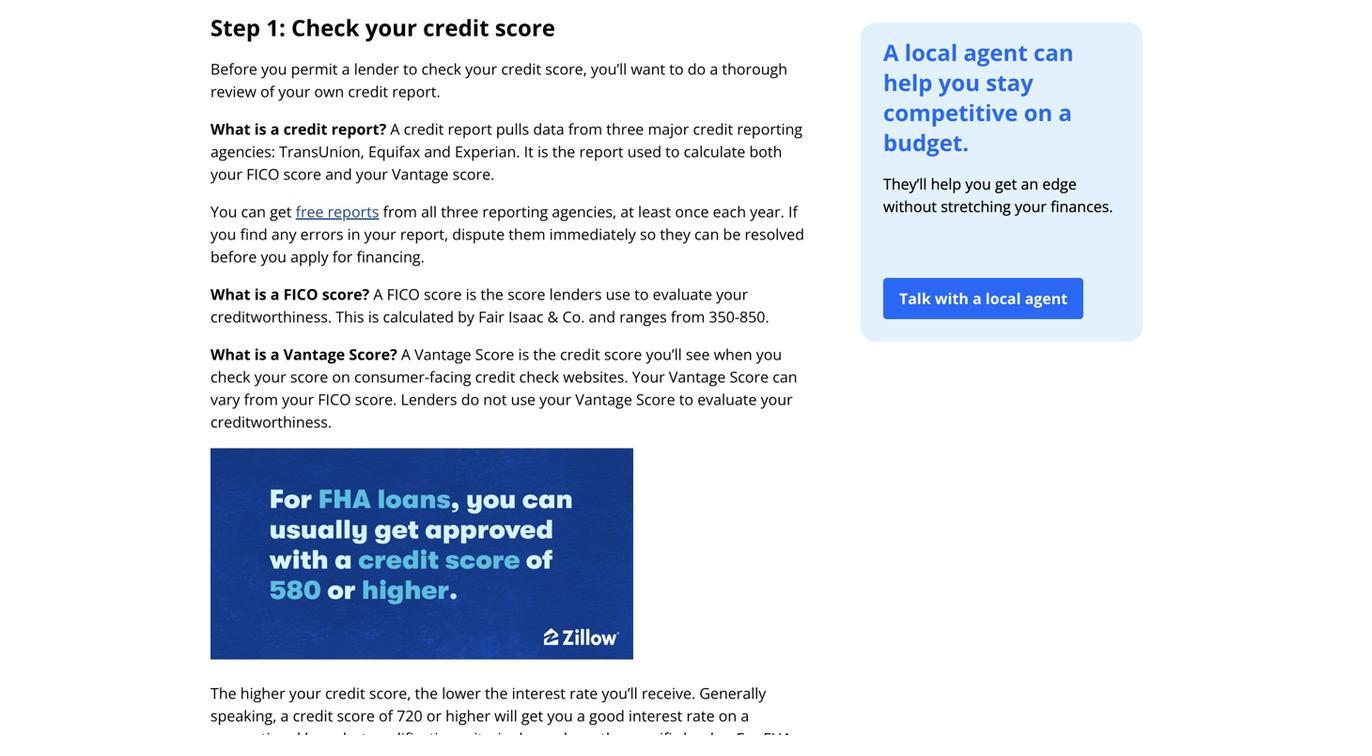 Task type: vqa. For each thing, say whether or not it's contained in the screenshot.
you in Before you permit a lender to check your credit score, you'll want to do a thorough review of your own credit report.
yes



Task type: locate. For each thing, give the bounding box(es) containing it.
lenders
[[401, 390, 457, 410]]

from left all
[[383, 202, 417, 222]]

use inside the 'a vantage score is the credit score you'll see when you check your score on consumer-facing credit check websites. your vantage score can vary from your fico score. lenders do not use your vantage score to evaluate your creditworthiness.'
[[511, 390, 536, 410]]

1 horizontal spatial and
[[424, 141, 451, 162]]

of right the review
[[260, 81, 274, 102]]

1 horizontal spatial score.
[[453, 164, 494, 184]]

creditworthiness. down what is a fico score ?
[[210, 307, 332, 327]]

a inside the a fico score is the score lenders use to evaluate your creditworthiness. this is calculated by fair isaac & co. and ranges from 350-850.
[[373, 284, 383, 305]]

three up dispute
[[441, 202, 479, 222]]

agent
[[963, 37, 1028, 68], [1025, 288, 1068, 309]]

to down major
[[665, 141, 680, 162]]

you down any at the left of page
[[261, 247, 287, 267]]

score
[[475, 344, 514, 365], [730, 367, 769, 387], [636, 390, 675, 410]]

0 horizontal spatial local
[[905, 37, 958, 68]]

dispute
[[452, 224, 505, 244]]

your inside they'll help you get an edge without stretching your finances.
[[1015, 196, 1047, 217]]

stay
[[986, 67, 1033, 98]]

2 what from the top
[[210, 284, 251, 305]]

1 horizontal spatial score
[[636, 390, 675, 410]]

0 vertical spatial score,
[[545, 59, 587, 79]]

fico inside the a fico score is the score lenders use to evaluate your creditworthiness. this is calculated by fair isaac & co. and ranges from 350-850.
[[387, 284, 420, 305]]

want
[[631, 59, 665, 79]]

1 horizontal spatial score,
[[545, 59, 587, 79]]

they'll
[[883, 174, 927, 194]]

good
[[589, 706, 625, 726]]

2 vertical spatial what
[[210, 344, 251, 365]]

what down before
[[210, 284, 251, 305]]

score. inside the 'a vantage score is the credit score you'll see when you check your score on consumer-facing credit check websites. your vantage score can vary from your fico score. lenders do not use your vantage score to evaluate your creditworthiness.'
[[355, 390, 397, 410]]

score, up data at the top left of the page
[[545, 59, 587, 79]]

0 horizontal spatial use
[[511, 390, 536, 410]]

the higher your credit score, the lower the interest rate you'll receive. generally speaking, a credit score of 720 or higher will get you a good interest rate on a conventional loan, but qualification criteria depends on the specific lender. for f
[[210, 684, 792, 736]]

this
[[336, 307, 364, 327]]

you up stretching
[[965, 174, 991, 194]]

of for review
[[260, 81, 274, 102]]

of inside the before you permit a lender to check your credit score, you'll want to do a thorough review of your own credit report.
[[260, 81, 274, 102]]

you up "depends"
[[547, 706, 573, 726]]

it
[[524, 141, 534, 162]]

you'll inside the before you permit a lender to check your credit score, you'll want to do a thorough review of your own credit report.
[[591, 59, 627, 79]]

what
[[210, 119, 251, 139], [210, 284, 251, 305], [210, 344, 251, 365]]

your
[[365, 12, 417, 43], [465, 59, 497, 79], [278, 81, 310, 102], [210, 164, 242, 184], [356, 164, 388, 184], [1015, 196, 1047, 217], [364, 224, 396, 244], [716, 284, 748, 305], [254, 367, 286, 387], [282, 390, 314, 410], [539, 390, 571, 410], [761, 390, 793, 410], [289, 684, 321, 704]]

help
[[883, 67, 933, 98], [931, 174, 961, 194]]

check up vary
[[210, 367, 250, 387]]

is
[[254, 119, 266, 139], [537, 141, 548, 162], [254, 284, 266, 305], [466, 284, 477, 305], [368, 307, 379, 327], [254, 344, 266, 365], [518, 344, 529, 365]]

the inside a credit report pulls data from three major credit reporting agencies: transunion, equifax and experian. it is the report used to calculate both your fico score and your vantage score.
[[552, 141, 575, 162]]

a inside a local agent can help you stay competitive on a budget.
[[883, 37, 899, 68]]

do left 'not'
[[461, 390, 479, 410]]

score up but
[[337, 706, 375, 726]]

score up the before you permit a lender to check your credit score, you'll want to do a thorough review of your own credit report.
[[495, 12, 555, 43]]

talk with a local agent
[[899, 288, 1068, 309]]

1 vertical spatial what
[[210, 284, 251, 305]]

1 vertical spatial local
[[986, 288, 1021, 309]]

1 horizontal spatial check
[[421, 59, 461, 79]]

step
[[210, 12, 260, 43]]

all
[[421, 202, 437, 222]]

?
[[362, 284, 369, 305]]

a up equifax at top left
[[390, 119, 400, 139]]

evaluate inside the 'a vantage score is the credit score you'll see when you check your score on consumer-facing credit check websites. your vantage score can vary from your fico score. lenders do not use your vantage score to evaluate your creditworthiness.'
[[697, 390, 757, 410]]

a
[[342, 59, 350, 79], [710, 59, 718, 79], [1059, 97, 1072, 128], [270, 119, 279, 139], [270, 284, 279, 305], [973, 288, 982, 309], [270, 344, 279, 365], [281, 706, 289, 726], [577, 706, 585, 726], [741, 706, 749, 726]]

transunion,
[[279, 141, 364, 162]]

1 vertical spatial do
[[461, 390, 479, 410]]

higher up criteria
[[446, 706, 490, 726]]

credit up the transunion,
[[283, 119, 327, 139]]

score. down consumer-
[[355, 390, 397, 410]]

1 horizontal spatial of
[[379, 706, 393, 726]]

vantage down see
[[669, 367, 726, 387]]

use
[[606, 284, 631, 305], [511, 390, 536, 410]]

fico up calculated
[[387, 284, 420, 305]]

1 horizontal spatial reporting
[[737, 119, 803, 139]]

what for a vantage score is the credit score you'll see when you check your score on consumer-facing credit check websites. your vantage score can vary from your fico score. lenders do not use your vantage score to evaluate your creditworthiness.
[[210, 344, 251, 365]]

0 horizontal spatial higher
[[240, 684, 285, 704]]

they'll help you get an edge without stretching your finances.
[[883, 174, 1113, 217]]

equifax
[[368, 141, 420, 162]]

to inside a credit report pulls data from three major credit reporting agencies: transunion, equifax and experian. it is the report used to calculate both your fico score and your vantage score.
[[665, 141, 680, 162]]

0 vertical spatial help
[[883, 67, 933, 98]]

data
[[533, 119, 564, 139]]

score down the transunion,
[[283, 164, 321, 184]]

0 vertical spatial and
[[424, 141, 451, 162]]

you inside a local agent can help you stay competitive on a budget.
[[938, 67, 980, 98]]

permit
[[291, 59, 338, 79]]

a inside a credit report pulls data from three major credit reporting agencies: transunion, equifax and experian. it is the report used to calculate both your fico score and your vantage score.
[[390, 119, 400, 139]]

agencies,
[[552, 202, 617, 222]]

0 vertical spatial agent
[[963, 37, 1028, 68]]

0 vertical spatial what
[[210, 119, 251, 139]]

you inside the higher your credit score, the lower the interest rate you'll receive. generally speaking, a credit score of 720 or higher will get you a good interest rate on a conventional loan, but qualification criteria depends on the specific lender. for f
[[547, 706, 573, 726]]

from left 350-
[[671, 307, 705, 327]]

1 vertical spatial help
[[931, 174, 961, 194]]

the inside the 'a vantage score is the credit score you'll see when you check your score on consumer-facing credit check websites. your vantage score can vary from your fico score. lenders do not use your vantage score to evaluate your creditworthiness.'
[[533, 344, 556, 365]]

1 vertical spatial score
[[730, 367, 769, 387]]

a up 'agencies:'
[[270, 119, 279, 139]]

local
[[905, 37, 958, 68], [986, 288, 1021, 309]]

check left websites.
[[519, 367, 559, 387]]

0 vertical spatial evaluate
[[653, 284, 712, 305]]

1 vertical spatial score.
[[355, 390, 397, 410]]

get up any at the left of page
[[270, 202, 292, 222]]

and right equifax at top left
[[424, 141, 451, 162]]

1 horizontal spatial do
[[688, 59, 706, 79]]

three inside a credit report pulls data from three major credit reporting agencies: transunion, equifax and experian. it is the report used to calculate both your fico score and your vantage score.
[[606, 119, 644, 139]]

850.
[[740, 307, 769, 327]]

you'll up your
[[646, 344, 682, 365]]

or
[[426, 706, 442, 726]]

what up vary
[[210, 344, 251, 365]]

you'll left want
[[591, 59, 627, 79]]

2 vertical spatial and
[[589, 307, 616, 327]]

1 vertical spatial rate
[[686, 706, 715, 726]]

0 horizontal spatial score,
[[369, 684, 411, 704]]

2 vertical spatial you'll
[[602, 684, 638, 704]]

fico down 'agencies:'
[[246, 164, 279, 184]]

0 horizontal spatial report
[[448, 119, 492, 139]]

help up budget.
[[883, 67, 933, 98]]

reporting up "them"
[[482, 202, 548, 222]]

is right it
[[537, 141, 548, 162]]

is down before
[[254, 284, 266, 305]]

is down isaac
[[518, 344, 529, 365]]

vary
[[210, 390, 240, 410]]

score.
[[453, 164, 494, 184], [355, 390, 397, 410]]

score
[[495, 12, 555, 43], [283, 164, 321, 184], [322, 284, 362, 305], [424, 284, 462, 305], [507, 284, 545, 305], [604, 344, 642, 365], [290, 367, 328, 387], [337, 706, 375, 726]]

1 horizontal spatial three
[[606, 119, 644, 139]]

you'll
[[591, 59, 627, 79], [646, 344, 682, 365], [602, 684, 638, 704]]

0 horizontal spatial of
[[260, 81, 274, 102]]

score down the when
[[730, 367, 769, 387]]

0 horizontal spatial score.
[[355, 390, 397, 410]]

score,
[[545, 59, 587, 79], [369, 684, 411, 704]]

of left 720
[[379, 706, 393, 726]]

do right want
[[688, 59, 706, 79]]

1 horizontal spatial rate
[[686, 706, 715, 726]]

a up for
[[741, 706, 749, 726]]

0 vertical spatial three
[[606, 119, 644, 139]]

lender
[[354, 59, 399, 79]]

2 horizontal spatial score
[[730, 367, 769, 387]]

the down '&'
[[533, 344, 556, 365]]

check
[[421, 59, 461, 79], [210, 367, 250, 387], [519, 367, 559, 387]]

0 vertical spatial do
[[688, 59, 706, 79]]

credit up but
[[325, 684, 365, 704]]

can inside from all three reporting agencies, at least once each year. if you find any errors in your report, dispute them immediately so they can be resolved before you apply for financing.
[[694, 224, 719, 244]]

1 vertical spatial of
[[379, 706, 393, 726]]

report
[[448, 119, 492, 139], [579, 141, 624, 162]]

your
[[632, 367, 665, 387]]

0 vertical spatial use
[[606, 284, 631, 305]]

rate up lender.
[[686, 706, 715, 726]]

higher up speaking,
[[240, 684, 285, 704]]

to up ranges
[[634, 284, 649, 305]]

you inside the before you permit a lender to check your credit score, you'll want to do a thorough review of your own credit report.
[[261, 59, 287, 79]]

you left 'stay'
[[938, 67, 980, 98]]

lenders
[[549, 284, 602, 305]]

qualification
[[370, 729, 457, 736]]

creditworthiness. inside the a fico score is the score lenders use to evaluate your creditworthiness. this is calculated by fair isaac & co. and ranges from 350-850.
[[210, 307, 332, 327]]

score down fair
[[475, 344, 514, 365]]

1 horizontal spatial report
[[579, 141, 624, 162]]

the down data at the top left of the page
[[552, 141, 575, 162]]

1 horizontal spatial get
[[521, 706, 543, 726]]

a inside the 'a vantage score is the credit score you'll see when you check your score on consumer-facing credit check websites. your vantage score can vary from your fico score. lenders do not use your vantage score to evaluate your creditworthiness.'
[[401, 344, 411, 365]]

reporting inside a credit report pulls data from three major credit reporting agencies: transunion, equifax and experian. it is the report used to calculate both your fico score and your vantage score.
[[737, 119, 803, 139]]

to
[[403, 59, 418, 79], [669, 59, 684, 79], [665, 141, 680, 162], [634, 284, 649, 305], [679, 390, 693, 410]]

do inside the before you permit a lender to check your credit score, you'll want to do a thorough review of your own credit report.
[[688, 59, 706, 79]]

local right with at the top of the page
[[986, 288, 1021, 309]]

you'll inside the 'a vantage score is the credit score you'll see when you check your score on consumer-facing credit check websites. your vantage score can vary from your fico score. lenders do not use your vantage score to evaluate your creditworthiness.'
[[646, 344, 682, 365]]

thorough
[[722, 59, 787, 79]]

reporting
[[737, 119, 803, 139], [482, 202, 548, 222]]

fico down what is a vantage score?
[[318, 390, 351, 410]]

local inside a local agent can help you stay competitive on a budget.
[[905, 37, 958, 68]]

0 vertical spatial report
[[448, 119, 492, 139]]

0 horizontal spatial rate
[[570, 684, 598, 704]]

on up an
[[1024, 97, 1053, 128]]

both
[[749, 141, 782, 162]]

fico inside a credit report pulls data from three major credit reporting agencies: transunion, equifax and experian. it is the report used to calculate both your fico score and your vantage score.
[[246, 164, 279, 184]]

and right co.
[[589, 307, 616, 327]]

a right 'stay'
[[1059, 97, 1072, 128]]

evaluate down the when
[[697, 390, 757, 410]]

2 horizontal spatial get
[[995, 174, 1017, 194]]

your inside the a fico score is the score lenders use to evaluate your creditworthiness. this is calculated by fair isaac & co. and ranges from 350-850.
[[716, 284, 748, 305]]

1 creditworthiness. from the top
[[210, 307, 332, 327]]

on inside the 'a vantage score is the credit score you'll see when you check your score on consumer-facing credit check websites. your vantage score can vary from your fico score. lenders do not use your vantage score to evaluate your creditworthiness.'
[[332, 367, 350, 387]]

before you permit a lender to check your credit score, you'll want to do a thorough review of your own credit report.
[[210, 59, 787, 102]]

1 vertical spatial evaluate
[[697, 390, 757, 410]]

report up experian.
[[448, 119, 492, 139]]

score down your
[[636, 390, 675, 410]]

can inside a local agent can help you stay competitive on a budget.
[[1034, 37, 1074, 68]]

1 horizontal spatial local
[[986, 288, 1021, 309]]

consumer-
[[354, 367, 429, 387]]

2 horizontal spatial check
[[519, 367, 559, 387]]

2 creditworthiness. from the top
[[210, 412, 332, 432]]

the up will
[[485, 684, 508, 704]]

you inside they'll help you get an edge without stretching your finances.
[[965, 174, 991, 194]]

what is a credit report?
[[210, 119, 390, 139]]

loan,
[[305, 729, 339, 736]]

1 vertical spatial you'll
[[646, 344, 682, 365]]

co.
[[562, 307, 585, 327]]

0 vertical spatial score
[[475, 344, 514, 365]]

you'll for receive.
[[602, 684, 638, 704]]

1 vertical spatial use
[[511, 390, 536, 410]]

interest
[[512, 684, 566, 704], [629, 706, 682, 726]]

1 vertical spatial creditworthiness.
[[210, 412, 332, 432]]

1 vertical spatial score,
[[369, 684, 411, 704]]

you right the when
[[756, 344, 782, 365]]

2 vertical spatial get
[[521, 706, 543, 726]]

reporting inside from all three reporting agencies, at least once each year. if you find any errors in your report, dispute them immediately so they can be resolved before you apply for financing.
[[482, 202, 548, 222]]

rate
[[570, 684, 598, 704], [686, 706, 715, 726]]

local up competitive
[[905, 37, 958, 68]]

350-
[[709, 307, 740, 327]]

1 horizontal spatial interest
[[629, 706, 682, 726]]

from inside the a fico score is the score lenders use to evaluate your creditworthiness. this is calculated by fair isaac & co. and ranges from 350-850.
[[671, 307, 705, 327]]

evaluate inside the a fico score is the score lenders use to evaluate your creditworthiness. this is calculated by fair isaac & co. and ranges from 350-850.
[[653, 284, 712, 305]]

free reports link
[[296, 202, 379, 222]]

0 horizontal spatial do
[[461, 390, 479, 410]]

you right before
[[261, 59, 287, 79]]

0 horizontal spatial reporting
[[482, 202, 548, 222]]

credit down lender
[[348, 81, 388, 102]]

3 what from the top
[[210, 344, 251, 365]]

own
[[314, 81, 344, 102]]

from right vary
[[244, 390, 278, 410]]

0 horizontal spatial score
[[475, 344, 514, 365]]

report left 'used'
[[579, 141, 624, 162]]

0 vertical spatial rate
[[570, 684, 598, 704]]

on inside a local agent can help you stay competitive on a budget.
[[1024, 97, 1053, 128]]

0 vertical spatial reporting
[[737, 119, 803, 139]]

to inside the a fico score is the score lenders use to evaluate your creditworthiness. this is calculated by fair isaac & co. and ranges from 350-850.
[[634, 284, 649, 305]]

score up this
[[322, 284, 362, 305]]

check inside the before you permit a lender to check your credit score, you'll want to do a thorough review of your own credit report.
[[421, 59, 461, 79]]

but
[[343, 729, 367, 736]]

reporting up both
[[737, 119, 803, 139]]

1 vertical spatial and
[[325, 164, 352, 184]]

generally
[[699, 684, 766, 704]]

0 vertical spatial score.
[[453, 164, 494, 184]]

0 vertical spatial of
[[260, 81, 274, 102]]

1 vertical spatial reporting
[[482, 202, 548, 222]]

the
[[210, 684, 236, 704]]

a right ?
[[373, 284, 383, 305]]

finances.
[[1051, 196, 1113, 217]]

0 vertical spatial higher
[[240, 684, 285, 704]]

1 vertical spatial get
[[270, 202, 292, 222]]

score. down experian.
[[453, 164, 494, 184]]

a
[[883, 37, 899, 68], [390, 119, 400, 139], [373, 284, 383, 305], [401, 344, 411, 365]]

rate up "good"
[[570, 684, 598, 704]]

1 vertical spatial three
[[441, 202, 479, 222]]

for
[[332, 247, 353, 267]]

is right this
[[368, 307, 379, 327]]

stretching
[[941, 196, 1011, 217]]

on down "score?"
[[332, 367, 350, 387]]

report,
[[400, 224, 448, 244]]

if
[[788, 202, 798, 222]]

2 horizontal spatial and
[[589, 307, 616, 327]]

1 vertical spatial report
[[579, 141, 624, 162]]

1 horizontal spatial use
[[606, 284, 631, 305]]

financing.
[[357, 247, 425, 267]]

to down see
[[679, 390, 693, 410]]

720
[[397, 706, 423, 726]]

receive.
[[642, 684, 696, 704]]

1 horizontal spatial higher
[[446, 706, 490, 726]]

the inside the a fico score is the score lenders use to evaluate your creditworthiness. this is calculated by fair isaac & co. and ranges from 350-850.
[[481, 284, 504, 305]]

and down the transunion,
[[325, 164, 352, 184]]

your inside the higher your credit score, the lower the interest rate you'll receive. generally speaking, a credit score of 720 or higher will get you a good interest rate on a conventional loan, but qualification criteria depends on the specific lender. for f
[[289, 684, 321, 704]]

edge
[[1042, 174, 1077, 194]]

creditworthiness. down vary
[[210, 412, 332, 432]]

0 vertical spatial you'll
[[591, 59, 627, 79]]

1 what from the top
[[210, 119, 251, 139]]

interest up specific
[[629, 706, 682, 726]]

criteria
[[461, 729, 510, 736]]

creditworthiness. inside the 'a vantage score is the credit score you'll see when you check your score on consumer-facing credit check websites. your vantage score can vary from your fico score. lenders do not use your vantage score to evaluate your creditworthiness.'
[[210, 412, 332, 432]]

step 1: check your credit score
[[210, 12, 555, 43]]

when
[[714, 344, 752, 365]]

of inside the higher your credit score, the lower the interest rate you'll receive. generally speaking, a credit score of 720 or higher will get you a good interest rate on a conventional loan, but qualification criteria depends on the specific lender. for f
[[379, 706, 393, 726]]

&
[[548, 307, 558, 327]]

vantage down equifax at top left
[[392, 164, 449, 184]]

vantage down this
[[283, 344, 345, 365]]

0 vertical spatial interest
[[512, 684, 566, 704]]

you'll inside the higher your credit score, the lower the interest rate you'll receive. generally speaking, a credit score of 720 or higher will get you a good interest rate on a conventional loan, but qualification criteria depends on the specific lender. for f
[[602, 684, 638, 704]]

what for a credit report pulls data from three major credit reporting agencies: transunion, equifax and experian. it is the report used to calculate both your fico score and your vantage score.
[[210, 119, 251, 139]]

from right data at the top left of the page
[[568, 119, 602, 139]]

0 horizontal spatial three
[[441, 202, 479, 222]]

in
[[347, 224, 360, 244]]

check up report.
[[421, 59, 461, 79]]

each
[[713, 202, 746, 222]]

0 vertical spatial get
[[995, 174, 1017, 194]]

higher
[[240, 684, 285, 704], [446, 706, 490, 726]]

use right 'not'
[[511, 390, 536, 410]]

use up ranges
[[606, 284, 631, 305]]

can
[[1034, 37, 1074, 68], [241, 202, 266, 222], [694, 224, 719, 244], [773, 367, 797, 387]]

0 horizontal spatial get
[[270, 202, 292, 222]]

evaluate
[[653, 284, 712, 305], [697, 390, 757, 410]]

0 vertical spatial local
[[905, 37, 958, 68]]

0 vertical spatial creditworthiness.
[[210, 307, 332, 327]]

conventional
[[210, 729, 301, 736]]

on down generally
[[719, 706, 737, 726]]

what up 'agencies:'
[[210, 119, 251, 139]]



Task type: describe. For each thing, give the bounding box(es) containing it.
score inside the higher your credit score, the lower the interest rate you'll receive. generally speaking, a credit score of 720 or higher will get you a good interest rate on a conventional loan, but qualification criteria depends on the specific lender. for f
[[337, 706, 375, 726]]

least
[[638, 202, 671, 222]]

a fico score is the score lenders use to evaluate your creditworthiness. this is calculated by fair isaac & co. and ranges from 350-850.
[[210, 284, 773, 327]]

to right want
[[669, 59, 684, 79]]

vantage up 'facing'
[[414, 344, 471, 365]]

credit up equifax at top left
[[404, 119, 444, 139]]

score, inside the higher your credit score, the lower the interest rate you'll receive. generally speaking, a credit score of 720 or higher will get you a good interest rate on a conventional loan, but qualification criteria depends on the specific lender. for f
[[369, 684, 411, 704]]

pulls
[[496, 119, 529, 139]]

credit up loan,
[[293, 706, 333, 726]]

score?
[[349, 344, 397, 365]]

you can get free reports
[[210, 202, 379, 222]]

budget.
[[883, 127, 969, 158]]

they
[[660, 224, 691, 244]]

talk
[[899, 288, 931, 309]]

calculate
[[684, 141, 745, 162]]

from inside the 'a vantage score is the credit score you'll see when you check your score on consumer-facing credit check websites. your vantage score can vary from your fico score. lenders do not use your vantage score to evaluate your creditworthiness.'
[[244, 390, 278, 410]]

lender.
[[683, 729, 733, 736]]

not
[[483, 390, 507, 410]]

before
[[210, 247, 257, 267]]

you down you
[[210, 224, 236, 244]]

your inside from all three reporting agencies, at least once each year. if you find any errors in your report, dispute them immediately so they can be resolved before you apply for financing.
[[364, 224, 396, 244]]

year.
[[750, 202, 784, 222]]

report.
[[392, 81, 440, 102]]

0 horizontal spatial and
[[325, 164, 352, 184]]

to inside the 'a vantage score is the credit score you'll see when you check your score on consumer-facing credit check websites. your vantage score can vary from your fico score. lenders do not use your vantage score to evaluate your creditworthiness.'
[[679, 390, 693, 410]]

speaking,
[[210, 706, 277, 726]]

fair
[[478, 307, 504, 327]]

from inside a credit report pulls data from three major credit reporting agencies: transunion, equifax and experian. it is the report used to calculate both your fico score and your vantage score.
[[568, 119, 602, 139]]

a left thorough
[[710, 59, 718, 79]]

1 vertical spatial higher
[[446, 706, 490, 726]]

use inside the a fico score is the score lenders use to evaluate your creditworthiness. this is calculated by fair isaac & co. and ranges from 350-850.
[[606, 284, 631, 305]]

specific
[[628, 729, 679, 736]]

any
[[271, 224, 296, 244]]

do inside the 'a vantage score is the credit score you'll see when you check your score on consumer-facing credit check websites. your vantage score can vary from your fico score. lenders do not use your vantage score to evaluate your creditworthiness.'
[[461, 390, 479, 410]]

at
[[620, 202, 634, 222]]

and inside the a fico score is the score lenders use to evaluate your creditworthiness. this is calculated by fair isaac & co. and ranges from 350-850.
[[589, 307, 616, 327]]

credit up calculate
[[693, 119, 733, 139]]

an
[[1021, 174, 1038, 194]]

vantage down websites.
[[575, 390, 632, 410]]

is down what is a fico score ?
[[254, 344, 266, 365]]

ranges
[[619, 307, 667, 327]]

a local agent can help you stay competitive on a budget.
[[883, 37, 1074, 158]]

score inside a credit report pulls data from three major credit reporting agencies: transunion, equifax and experian. it is the report used to calculate both your fico score and your vantage score.
[[283, 164, 321, 184]]

is up 'agencies:'
[[254, 119, 266, 139]]

is up by
[[466, 284, 477, 305]]

free
[[296, 202, 324, 222]]

facing
[[429, 367, 471, 387]]

help inside a local agent can help you stay competitive on a budget.
[[883, 67, 933, 98]]

find
[[240, 224, 267, 244]]

isaac
[[508, 307, 544, 327]]

help inside they'll help you get an edge without stretching your finances.
[[931, 174, 961, 194]]

on down "good"
[[578, 729, 597, 736]]

once
[[675, 202, 709, 222]]

from all three reporting agencies, at least once each year. if you find any errors in your report, dispute them immediately so they can be resolved before you apply for financing.
[[210, 202, 804, 267]]

a up own
[[342, 59, 350, 79]]

them
[[509, 224, 545, 244]]

apply
[[290, 247, 328, 267]]

is inside a credit report pulls data from three major credit reporting agencies: transunion, equifax and experian. it is the report used to calculate both your fico score and your vantage score.
[[537, 141, 548, 162]]

a for vantage
[[401, 344, 411, 365]]

a credit report pulls data from three major credit reporting agencies: transunion, equifax and experian. it is the report used to calculate both your fico score and your vantage score.
[[210, 119, 803, 184]]

vantage inside a credit report pulls data from three major credit reporting agencies: transunion, equifax and experian. it is the report used to calculate both your fico score and your vantage score.
[[392, 164, 449, 184]]

with
[[935, 288, 969, 309]]

experian.
[[455, 141, 520, 162]]

calculated
[[383, 307, 454, 327]]

a for credit
[[390, 119, 400, 139]]

score down what is a vantage score?
[[290, 367, 328, 387]]

errors
[[300, 224, 343, 244]]

agent inside a local agent can help you stay competitive on a budget.
[[963, 37, 1028, 68]]

a for fico
[[373, 284, 383, 305]]

score. inside a credit report pulls data from three major credit reporting agencies: transunion, equifax and experian. it is the report used to calculate both your fico score and your vantage score.
[[453, 164, 494, 184]]

you
[[210, 202, 237, 222]]

get inside the higher your credit score, the lower the interest rate you'll receive. generally speaking, a credit score of 720 or higher will get you a good interest rate on a conventional loan, but qualification criteria depends on the specific lender. for f
[[521, 706, 543, 726]]

a left "good"
[[577, 706, 585, 726]]

the up or
[[415, 684, 438, 704]]

fico down apply
[[283, 284, 318, 305]]

2 vertical spatial score
[[636, 390, 675, 410]]

for fha loans, you can usually get approved with a credit score of 580 or higher. image
[[210, 449, 633, 660]]

1 vertical spatial agent
[[1025, 288, 1068, 309]]

a inside a local agent can help you stay competitive on a budget.
[[1059, 97, 1072, 128]]

1 vertical spatial interest
[[629, 706, 682, 726]]

0 horizontal spatial interest
[[512, 684, 566, 704]]

score, inside the before you permit a lender to check your credit score, you'll want to do a thorough review of your own credit report.
[[545, 59, 587, 79]]

a for local
[[883, 37, 899, 68]]

credit up websites.
[[560, 344, 600, 365]]

will
[[494, 706, 517, 726]]

used
[[627, 141, 661, 162]]

score up your
[[604, 344, 642, 365]]

so
[[640, 224, 656, 244]]

major
[[648, 119, 689, 139]]

can inside the 'a vantage score is the credit score you'll see when you check your score on consumer-facing credit check websites. your vantage score can vary from your fico score. lenders do not use your vantage score to evaluate your creditworthiness.'
[[773, 367, 797, 387]]

see
[[686, 344, 710, 365]]

three inside from all three reporting agencies, at least once each year. if you find any errors in your report, dispute them immediately so they can be resolved before you apply for financing.
[[441, 202, 479, 222]]

lower
[[442, 684, 481, 704]]

what is a fico score ?
[[210, 284, 373, 305]]

to up report.
[[403, 59, 418, 79]]

a down any at the left of page
[[270, 284, 279, 305]]

what is a vantage score?
[[210, 344, 401, 365]]

fico inside the 'a vantage score is the credit score you'll see when you check your score on consumer-facing credit check websites. your vantage score can vary from your fico score. lenders do not use your vantage score to evaluate your creditworthiness.'
[[318, 390, 351, 410]]

a up conventional
[[281, 706, 289, 726]]

you'll for want
[[591, 59, 627, 79]]

score up by
[[424, 284, 462, 305]]

websites.
[[563, 367, 628, 387]]

the down "good"
[[601, 729, 624, 736]]

a down what is a fico score ?
[[270, 344, 279, 365]]

a vantage score is the credit score you'll see when you check your score on consumer-facing credit check websites. your vantage score can vary from your fico score. lenders do not use your vantage score to evaluate your creditworthiness.
[[210, 344, 797, 432]]

is inside the 'a vantage score is the credit score you'll see when you check your score on consumer-facing credit check websites. your vantage score can vary from your fico score. lenders do not use your vantage score to evaluate your creditworthiness.'
[[518, 344, 529, 365]]

before
[[210, 59, 257, 79]]

of for score
[[379, 706, 393, 726]]

a right with at the top of the page
[[973, 288, 982, 309]]

credit up the "pulls"
[[501, 59, 541, 79]]

resolved
[[745, 224, 804, 244]]

immediately
[[549, 224, 636, 244]]

0 horizontal spatial check
[[210, 367, 250, 387]]

talk with a local agent link
[[883, 278, 1084, 319]]

1:
[[266, 12, 285, 43]]

agencies:
[[210, 141, 275, 162]]

check
[[291, 12, 359, 43]]

get inside they'll help you get an edge without stretching your finances.
[[995, 174, 1017, 194]]

credit up 'not'
[[475, 367, 515, 387]]

without
[[883, 196, 937, 217]]

from inside from all three reporting agencies, at least once each year. if you find any errors in your report, dispute them immediately so they can be resolved before you apply for financing.
[[383, 202, 417, 222]]

for
[[736, 729, 759, 736]]

by
[[458, 307, 474, 327]]

you inside the 'a vantage score is the credit score you'll see when you check your score on consumer-facing credit check websites. your vantage score can vary from your fico score. lenders do not use your vantage score to evaluate your creditworthiness.'
[[756, 344, 782, 365]]

be
[[723, 224, 741, 244]]

credit up the before you permit a lender to check your credit score, you'll want to do a thorough review of your own credit report.
[[423, 12, 489, 43]]

score up isaac
[[507, 284, 545, 305]]



